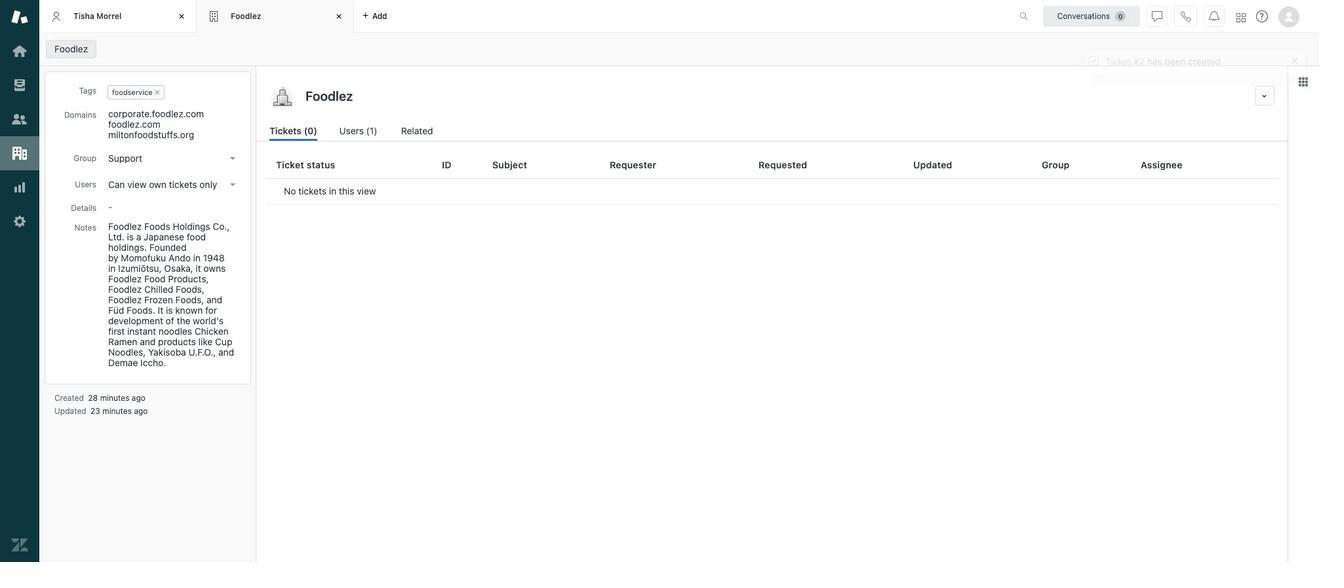 Task type: vqa. For each thing, say whether or not it's contained in the screenshot.
Button Displays Agent'S Chat Status As Invisible. image
yes



Task type: describe. For each thing, give the bounding box(es) containing it.
foodlez foods holdings co., ltd. is a japanese food holdings. founded by momofuku ando in 1948 in izumiōtsu, osaka, it owns foodlez food products, foodlez chilled foods, foodlez frozen foods, and füd foods. it is known for development of the world's first instant noodles chicken ramen and products like cup noodles, yakisoba u.f.o., and demae iccho.
[[108, 221, 237, 369]]

domains
[[64, 110, 96, 120]]

grid containing ticket status
[[256, 152, 1288, 563]]

can view own tickets only
[[108, 179, 217, 190]]

1948
[[203, 252, 225, 264]]

reporting image
[[11, 179, 28, 196]]

products,
[[168, 273, 209, 285]]

foods
[[144, 221, 170, 232]]

users (1) link
[[339, 124, 379, 141]]

noodles,
[[108, 347, 146, 358]]

conversations button
[[1043, 6, 1140, 27]]

1 vertical spatial ago
[[134, 407, 148, 416]]

this
[[339, 186, 354, 197]]

noodles chicken
[[159, 326, 229, 337]]

no
[[284, 186, 296, 197]]

1 vertical spatial minutes
[[102, 407, 132, 416]]

(1)
[[366, 125, 377, 136]]

holdings.
[[108, 242, 147, 253]]

corporate.foodlez.com
[[108, 108, 204, 119]]

ticket status
[[276, 159, 335, 170]]

ticket
[[276, 159, 304, 170]]

miltonfoodstuffs.org
[[108, 129, 194, 140]]

in
[[329, 186, 337, 197]]

foodlez link
[[46, 40, 97, 58]]

assignee
[[1141, 159, 1183, 170]]

foodlez tab
[[197, 0, 354, 33]]

tisha
[[73, 11, 94, 21]]

products
[[158, 336, 196, 348]]

1 horizontal spatial view
[[357, 186, 376, 197]]

view inside button
[[127, 179, 147, 190]]

food
[[144, 273, 166, 285]]

ramen and
[[108, 336, 156, 348]]

foodservice menu
[[105, 83, 240, 102]]

food
[[187, 232, 206, 243]]

tisha morrel tab
[[39, 0, 197, 33]]

0 vertical spatial ago
[[132, 393, 145, 403]]

1 vertical spatial and
[[218, 347, 234, 358]]

foods, up known
[[176, 284, 205, 295]]

frozen
[[144, 294, 173, 306]]

of
[[166, 315, 174, 327]]

subject
[[493, 159, 527, 170]]

in izumiōtsu, osaka,
[[108, 263, 193, 274]]

can view own tickets only button
[[104, 176, 241, 194]]

requested
[[759, 159, 808, 170]]

users (1)
[[339, 125, 377, 136]]

get help image
[[1257, 10, 1268, 22]]

chilled
[[144, 284, 173, 295]]

tickets (0) link
[[270, 124, 317, 141]]

it
[[158, 305, 163, 316]]

tickets (0)
[[270, 125, 317, 136]]

demae
[[108, 357, 138, 369]]

foodlez inside tab
[[231, 11, 261, 21]]

tickets inside can view own tickets only button
[[169, 179, 197, 190]]

foodlez up development
[[108, 294, 142, 306]]

owns
[[204, 263, 226, 274]]

tickets
[[270, 125, 302, 136]]

status
[[307, 159, 335, 170]]

first instant
[[108, 326, 156, 337]]

arrow down image for support
[[230, 157, 235, 160]]

conversations
[[1058, 11, 1110, 21]]

apps image
[[1299, 77, 1309, 87]]

requester
[[610, 159, 657, 170]]

only
[[200, 179, 217, 190]]

0 horizontal spatial group
[[74, 153, 96, 163]]

add
[[373, 11, 387, 21]]

tickets inside grid
[[298, 186, 327, 197]]

28
[[88, 393, 98, 403]]

foods, down products,
[[175, 294, 204, 306]]

0 vertical spatial minutes
[[100, 393, 129, 403]]



Task type: locate. For each thing, give the bounding box(es) containing it.
group
[[74, 153, 96, 163], [1042, 159, 1070, 170]]

1 vertical spatial updated
[[54, 407, 86, 416]]

world's
[[193, 315, 224, 327]]

main element
[[0, 0, 39, 563]]

views image
[[11, 77, 28, 94]]

minutes right 23
[[102, 407, 132, 416]]

foodlez.com
[[108, 119, 160, 130]]

foodservice
[[112, 88, 153, 96]]

created 28 minutes ago updated 23 minutes ago
[[54, 393, 148, 416]]

no tickets in this view
[[284, 186, 376, 197]]

related link
[[401, 124, 435, 141]]

foodlez right close icon
[[231, 11, 261, 21]]

users for users
[[75, 180, 96, 190]]

zendesk products image
[[1237, 13, 1246, 22]]

users
[[339, 125, 364, 136], [75, 180, 96, 190]]

customers image
[[11, 111, 28, 128]]

tags
[[79, 86, 96, 96]]

icon_org image
[[270, 86, 296, 112]]

and right the 'u.f.o.,'
[[218, 347, 234, 358]]

ago right 23
[[134, 407, 148, 416]]

füd
[[108, 305, 124, 316]]

users left (1)
[[339, 125, 364, 136]]

close image
[[332, 10, 346, 23]]

view right can
[[127, 179, 147, 190]]

and
[[207, 294, 222, 306], [218, 347, 234, 358]]

foods,
[[176, 284, 205, 295], [175, 294, 204, 306]]

1 horizontal spatial group
[[1042, 159, 1070, 170]]

ago down iccho.
[[132, 393, 145, 403]]

1 horizontal spatial tickets
[[298, 186, 327, 197]]

None text field
[[302, 86, 1250, 106]]

tisha morrel
[[73, 11, 122, 21]]

notes
[[74, 223, 96, 233]]

corporate.foodlez.com foodlez.com miltonfoodstuffs.org
[[108, 108, 207, 140]]

updated
[[914, 159, 953, 170], [54, 407, 86, 416]]

is
[[166, 305, 173, 316]]

like cup
[[198, 336, 232, 348]]

foodservice link
[[112, 88, 153, 96]]

organizations image
[[11, 145, 28, 162]]

related
[[401, 125, 433, 136]]

foodlez inside secondary 'element'
[[54, 43, 88, 54]]

tickets left in
[[298, 186, 327, 197]]

users inside users (1) link
[[339, 125, 364, 136]]

own
[[149, 179, 167, 190]]

1 horizontal spatial updated
[[914, 159, 953, 170]]

arrow down image left ticket
[[230, 157, 235, 160]]

arrow down image right only
[[230, 184, 235, 186]]

updated inside the created 28 minutes ago updated 23 minutes ago
[[54, 407, 86, 416]]

tabs tab list
[[39, 0, 1006, 33]]

1 horizontal spatial users
[[339, 125, 364, 136]]

can
[[108, 179, 125, 190]]

and up world's
[[207, 294, 222, 306]]

minutes right 28
[[100, 393, 129, 403]]

foodlez up the 'holdings.'
[[108, 221, 142, 232]]

1 arrow down image from the top
[[230, 157, 235, 160]]

0 vertical spatial updated
[[914, 159, 953, 170]]

morrel
[[96, 11, 122, 21]]

holdings
[[173, 221, 210, 232]]

japanese
[[144, 232, 184, 243]]

details
[[71, 203, 96, 213]]

by momofuku
[[108, 252, 166, 264]]

the
[[177, 315, 190, 327]]

iccho.
[[140, 357, 166, 369]]

u.f.o.,
[[189, 347, 216, 358]]

created
[[54, 393, 84, 403]]

0 vertical spatial users
[[339, 125, 364, 136]]

admin image
[[11, 213, 28, 230]]

0 vertical spatial arrow down image
[[230, 157, 235, 160]]

zendesk image
[[11, 537, 28, 554]]

foods.
[[127, 305, 155, 316]]

minutes
[[100, 393, 129, 403], [102, 407, 132, 416]]

known
[[175, 305, 203, 316]]

view right this
[[357, 186, 376, 197]]

1 vertical spatial users
[[75, 180, 96, 190]]

tickets
[[169, 179, 197, 190], [298, 186, 327, 197]]

for
[[205, 305, 217, 316]]

ltd. is
[[108, 232, 134, 243]]

a
[[136, 232, 141, 243]]

button displays agent's chat status as invisible. image
[[1152, 11, 1163, 21]]

notifications image
[[1209, 11, 1220, 21]]

1 vertical spatial arrow down image
[[230, 184, 235, 186]]

0 horizontal spatial updated
[[54, 407, 86, 416]]

foodlez down by momofuku
[[108, 273, 142, 285]]

support button
[[104, 150, 241, 168]]

zendesk support image
[[11, 9, 28, 26]]

ando in
[[169, 252, 201, 264]]

2 arrow down image from the top
[[230, 184, 235, 186]]

id
[[442, 159, 452, 170]]

add button
[[354, 0, 395, 32]]

(0)
[[304, 125, 317, 136]]

0 horizontal spatial view
[[127, 179, 147, 190]]

0 horizontal spatial users
[[75, 180, 96, 190]]

23
[[91, 407, 100, 416]]

view
[[127, 179, 147, 190], [357, 186, 376, 197]]

founded
[[149, 242, 187, 253]]

foodlez down tisha on the top left of the page
[[54, 43, 88, 54]]

grid
[[256, 152, 1288, 563]]

development
[[108, 315, 163, 327]]

it
[[196, 263, 201, 274]]

support
[[108, 153, 142, 164]]

ago
[[132, 393, 145, 403], [134, 407, 148, 416]]

tickets right own
[[169, 179, 197, 190]]

0 vertical spatial and
[[207, 294, 222, 306]]

foodlez
[[231, 11, 261, 21], [54, 43, 88, 54], [108, 221, 142, 232], [108, 273, 142, 285], [108, 284, 142, 295], [108, 294, 142, 306]]

users for users (1)
[[339, 125, 364, 136]]

co.,
[[213, 221, 230, 232]]

arrow down image for can view own tickets only
[[230, 184, 235, 186]]

users up details at the top left of page
[[75, 180, 96, 190]]

close image
[[175, 10, 188, 23]]

secondary element
[[39, 36, 1319, 62]]

arrow down image inside 'support' "button"
[[230, 157, 235, 160]]

0 horizontal spatial tickets
[[169, 179, 197, 190]]

updated inside grid
[[914, 159, 953, 170]]

arrow down image
[[230, 157, 235, 160], [230, 184, 235, 186]]

get started image
[[11, 43, 28, 60]]

foodlez up füd
[[108, 284, 142, 295]]

yakisoba
[[148, 347, 186, 358]]

arrow down image inside can view own tickets only button
[[230, 184, 235, 186]]



